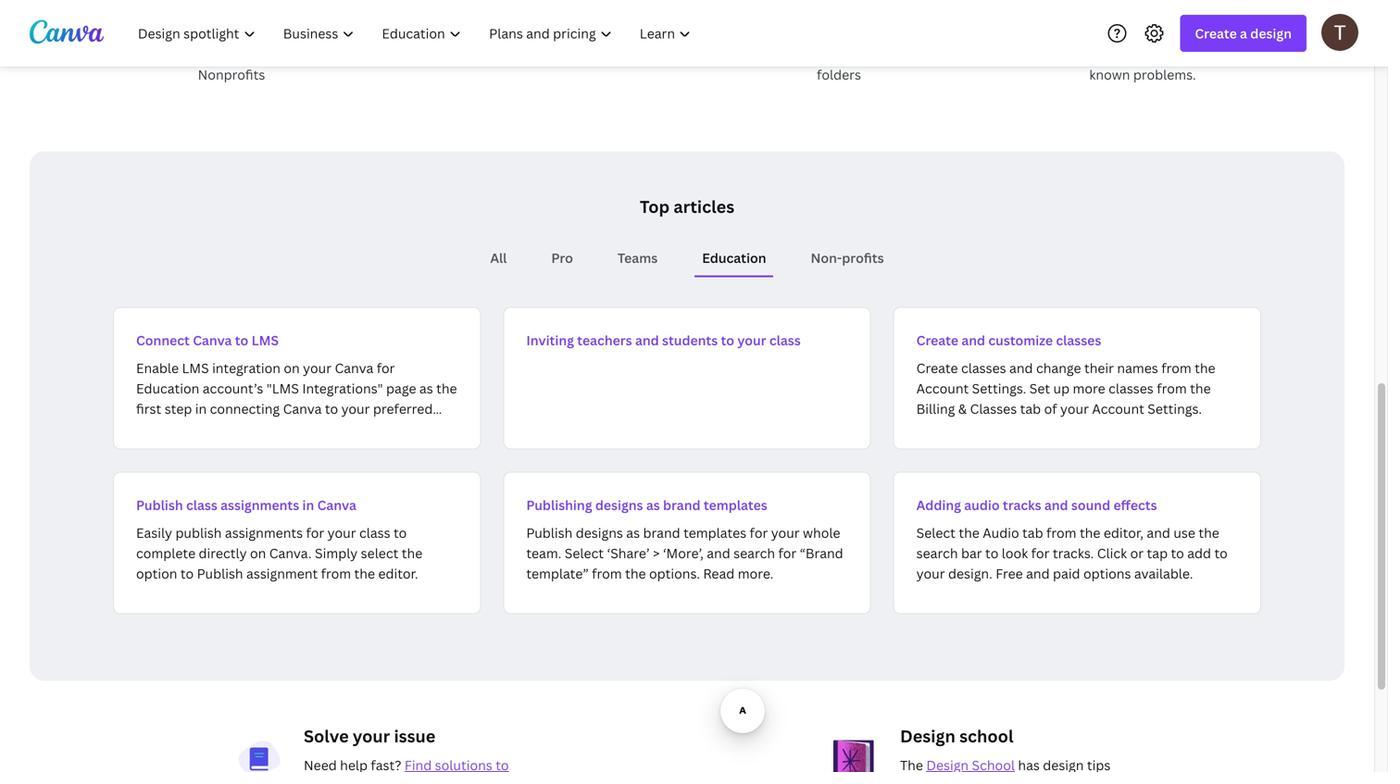 Task type: describe. For each thing, give the bounding box(es) containing it.
designs for publishing designs as brand templates
[[596, 497, 643, 514]]

in inside enable lms integration on your canva for education account's "lms integrations" page as the first step in connecting canva to your preferred lms.
[[195, 400, 207, 418]]

use
[[1174, 524, 1196, 542]]

available.
[[1135, 565, 1194, 583]]

integrations"
[[302, 380, 383, 397]]

to right add
[[1215, 545, 1228, 562]]

your right students
[[738, 332, 767, 349]]

connect canva to lms
[[136, 332, 279, 349]]

tap
[[1148, 545, 1168, 562]]

whole
[[803, 524, 841, 542]]

need quick help? browse for solutions to the most commonly known problems. link
[[1002, 0, 1284, 100]]

select inside publish designs as brand templates for your whole team. select 'share' > 'more', and search for "brand template" from the options. read more.
[[565, 545, 604, 562]]

inviting teachers and students to your class
[[527, 332, 801, 349]]

your inside select the audio tab from the editor, and use the search bar to look for tracks. click or tap to add to your design. free and paid options available.
[[917, 565, 946, 583]]

complete
[[136, 545, 196, 562]]

includes canva pro, canva for teams, canva for education, and canva for nonprofits link
[[91, 0, 372, 100]]

inviting
[[527, 332, 574, 349]]

options
[[1084, 565, 1132, 583]]

billing
[[917, 400, 956, 418]]

for left "brand
[[779, 545, 797, 562]]

videos,
[[855, 25, 899, 43]]

publish inside easily publish assignments for your class to complete directly on canva. simply select the option to publish assignment from the editor.
[[197, 565, 243, 583]]

tracks.
[[1053, 545, 1095, 562]]

folders
[[817, 66, 862, 83]]

non-profits button
[[804, 240, 892, 276]]

and inside create classes and change their names from the account settings. set up more classes from the billing & classes tab of your account settings.
[[1010, 359, 1034, 377]]

change
[[1037, 359, 1082, 377]]

'more',
[[663, 545, 704, 562]]

your down integrations"
[[342, 400, 370, 418]]

to inside need quick help? browse for solutions to the most commonly known problems.
[[1103, 45, 1116, 63]]

names
[[1118, 359, 1159, 377]]

pro,
[[214, 25, 238, 43]]

and left customize
[[962, 332, 986, 349]]

teams button
[[610, 240, 665, 276]]

your left issue
[[353, 725, 390, 748]]

education inside enable lms integration on your canva for education account's "lms integrations" page as the first step in connecting canva to your preferred lms.
[[136, 380, 199, 397]]

connecting
[[210, 400, 280, 418]]

bar
[[962, 545, 983, 562]]

click
[[1098, 545, 1128, 562]]

tab inside select the audio tab from the editor, and use the search bar to look for tracks. click or tap to add to your design. free and paid options available.
[[1023, 524, 1044, 542]]

directly
[[199, 545, 247, 562]]

for inside enable lms integration on your canva for education account's "lms integrations" page as the first step in connecting canva to your preferred lms.
[[377, 359, 395, 377]]

on inside enable lms integration on your canva for education account's "lms integrations" page as the first step in connecting canva to your preferred lms.
[[284, 359, 300, 377]]

connect
[[136, 332, 190, 349]]

non-
[[811, 249, 842, 267]]

help?
[[1127, 25, 1161, 43]]

'share'
[[607, 545, 650, 562]]

to inside inviting teachers and students to your class link
[[721, 332, 735, 349]]

add
[[1188, 545, 1212, 562]]

option
[[136, 565, 177, 583]]

publish class assignments in canva
[[136, 497, 357, 514]]

as for publishing
[[647, 497, 660, 514]]

and right 'free'
[[1027, 565, 1050, 583]]

solve
[[304, 725, 349, 748]]

step
[[165, 400, 192, 418]]

lms inside enable lms integration on your canva for education account's "lms integrations" page as the first step in connecting canva to your preferred lms.
[[182, 359, 209, 377]]

profits
[[842, 249, 885, 267]]

students
[[662, 332, 718, 349]]

and inside includes canva pro, canva for teams, canva for education, and canva for nonprofits
[[255, 45, 278, 63]]

to up select
[[394, 524, 407, 542]]

create a design
[[1196, 25, 1292, 42]]

and inside publish designs as brand templates for your whole team. select 'share' > 'more', and search for "brand template" from the options. read more.
[[707, 545, 731, 562]]

images,
[[805, 25, 852, 43]]

school
[[960, 725, 1014, 748]]

from right names
[[1162, 359, 1192, 377]]

select the audio tab from the editor, and use the search bar to look for tracks. click or tap to add to your design. free and paid options available.
[[917, 524, 1228, 583]]

0 horizontal spatial class
[[186, 497, 218, 514]]

your inside publish designs as brand templates for your whole team. select 'share' > 'more', and search for "brand template" from the options. read more.
[[772, 524, 800, 542]]

look
[[1002, 545, 1029, 562]]

1 vertical spatial in
[[303, 497, 314, 514]]

pro
[[552, 249, 573, 267]]

on inside easily publish assignments for your class to complete directly on canva. simply select the option to publish assignment from the editor.
[[250, 545, 266, 562]]

teams,
[[305, 25, 348, 43]]

as inside enable lms integration on your canva for education account's "lms integrations" page as the first step in connecting canva to your preferred lms.
[[420, 380, 433, 397]]

team.
[[527, 545, 562, 562]]

designs for publish designs as brand templates for your whole team. select 'share' > 'more', and search for "brand template" from the options. read more.
[[576, 524, 623, 542]]

templates for publishing designs as brand templates
[[704, 497, 768, 514]]

browse
[[1164, 25, 1211, 43]]

includes canva pro, canva for teams, canva for education, and canva for nonprofits
[[115, 25, 348, 83]]

adding audio tracks and sound effects
[[917, 497, 1158, 514]]

0 vertical spatial account
[[917, 380, 969, 397]]

the inside enable lms integration on your canva for education account's "lms integrations" page as the first step in connecting canva to your preferred lms.
[[437, 380, 457, 397]]

for left teams,
[[283, 25, 302, 43]]

canva left education,
[[121, 45, 160, 63]]

commonly
[[1178, 45, 1244, 63]]

design
[[901, 725, 956, 748]]

create for create a design
[[1196, 25, 1238, 42]]

and inside includes images, videos, text, websites, managing designs and folders
[[915, 45, 939, 63]]

canva up education,
[[172, 25, 210, 43]]

audio
[[983, 524, 1020, 542]]

includes for images,
[[748, 25, 801, 43]]

your inside create classes and change their names from the account settings. set up more classes from the billing & classes tab of your account settings.
[[1061, 400, 1089, 418]]

template"
[[527, 565, 589, 583]]

for down teams,
[[324, 45, 342, 63]]

of
[[1045, 400, 1058, 418]]

sound
[[1072, 497, 1111, 514]]

effects
[[1114, 497, 1158, 514]]

includes images, videos, text, websites, managing designs and folders
[[740, 25, 939, 83]]

templates for publish designs as brand templates for your whole team. select 'share' > 'more', and search for "brand template" from the options. read more.
[[684, 524, 747, 542]]

top level navigation element
[[126, 15, 707, 52]]

from inside select the audio tab from the editor, and use the search bar to look for tracks. click or tap to add to your design. free and paid options available.
[[1047, 524, 1077, 542]]

articles
[[674, 195, 735, 218]]

create for create classes and change their names from the account settings. set up more classes from the billing & classes tab of your account settings.
[[917, 359, 959, 377]]

"lms
[[267, 380, 299, 397]]

issue
[[394, 725, 436, 748]]

select inside select the audio tab from the editor, and use the search bar to look for tracks. click or tap to add to your design. free and paid options available.
[[917, 524, 956, 542]]

easily publish assignments for your class to complete directly on canva. simply select the option to publish assignment from the editor.
[[136, 524, 423, 583]]

create for create and customize classes
[[917, 332, 959, 349]]

publish
[[176, 524, 222, 542]]

their
[[1085, 359, 1115, 377]]

websites,
[[740, 45, 798, 63]]

design
[[1251, 25, 1292, 42]]

solve your issue image
[[237, 741, 282, 773]]

create and customize classes
[[917, 332, 1102, 349]]

page
[[386, 380, 416, 397]]

all
[[490, 249, 507, 267]]

classes
[[971, 400, 1017, 418]]

"brand
[[800, 545, 844, 562]]

designs inside includes images, videos, text, websites, managing designs and folders
[[865, 45, 912, 63]]

solutions
[[1042, 45, 1100, 63]]

0 vertical spatial settings.
[[972, 380, 1027, 397]]



Task type: vqa. For each thing, say whether or not it's contained in the screenshot.
Create a team BUTTON
no



Task type: locate. For each thing, give the bounding box(es) containing it.
templates inside publish designs as brand templates for your whole team. select 'share' > 'more', and search for "brand template" from the options. read more.
[[684, 524, 747, 542]]

editor.
[[378, 565, 418, 583]]

publish
[[136, 497, 183, 514], [527, 524, 573, 542], [197, 565, 243, 583]]

1 horizontal spatial settings.
[[1148, 400, 1203, 418]]

adding
[[917, 497, 962, 514]]

and down text,
[[915, 45, 939, 63]]

solve your issue
[[304, 725, 436, 748]]

select up template" on the left
[[565, 545, 604, 562]]

create a design button
[[1181, 15, 1307, 52]]

settings. down names
[[1148, 400, 1203, 418]]

more
[[1073, 380, 1106, 397]]

2 horizontal spatial classes
[[1109, 380, 1154, 397]]

0 vertical spatial classes
[[1057, 332, 1102, 349]]

brand for publishing
[[663, 497, 701, 514]]

in right step
[[195, 400, 207, 418]]

0 vertical spatial in
[[195, 400, 207, 418]]

2 vertical spatial publish
[[197, 565, 243, 583]]

from inside easily publish assignments for your class to complete directly on canva. simply select the option to publish assignment from the editor.
[[321, 565, 351, 583]]

select down adding
[[917, 524, 956, 542]]

1 horizontal spatial includes
[[748, 25, 801, 43]]

design.
[[949, 565, 993, 583]]

to down complete
[[181, 565, 194, 583]]

on up the "lms
[[284, 359, 300, 377]]

assignments for in
[[221, 497, 299, 514]]

nonprofits
[[198, 66, 265, 83]]

the inside need quick help? browse for solutions to the most commonly known problems.
[[1119, 45, 1140, 63]]

as
[[420, 380, 433, 397], [647, 497, 660, 514], [627, 524, 640, 542]]

for inside select the audio tab from the editor, and use the search bar to look for tracks. click or tap to add to your design. free and paid options available.
[[1032, 545, 1050, 562]]

and up read
[[707, 545, 731, 562]]

brand up 'more',
[[663, 497, 701, 514]]

0 horizontal spatial on
[[250, 545, 266, 562]]

for inside need quick help? browse for solutions to the most commonly known problems.
[[1214, 25, 1232, 43]]

select
[[361, 545, 399, 562]]

2 vertical spatial create
[[917, 359, 959, 377]]

0 vertical spatial education
[[703, 249, 767, 267]]

canva up simply
[[317, 497, 357, 514]]

read
[[704, 565, 735, 583]]

to
[[1103, 45, 1116, 63], [235, 332, 249, 349], [721, 332, 735, 349], [325, 400, 338, 418], [394, 524, 407, 542], [986, 545, 999, 562], [1172, 545, 1185, 562], [1215, 545, 1228, 562], [181, 565, 194, 583]]

text,
[[902, 25, 930, 43]]

to down integrations"
[[325, 400, 338, 418]]

1 search from the left
[[734, 545, 776, 562]]

1 horizontal spatial publish
[[197, 565, 243, 583]]

settings.
[[972, 380, 1027, 397], [1148, 400, 1203, 418]]

or
[[1131, 545, 1144, 562]]

0 vertical spatial publish
[[136, 497, 183, 514]]

education down enable
[[136, 380, 199, 397]]

and right tracks
[[1045, 497, 1069, 514]]

lms down the connect canva to lms
[[182, 359, 209, 377]]

1 vertical spatial select
[[565, 545, 604, 562]]

canva down the "lms
[[283, 400, 322, 418]]

0 horizontal spatial account
[[917, 380, 969, 397]]

0 vertical spatial as
[[420, 380, 433, 397]]

from down simply
[[321, 565, 351, 583]]

from down names
[[1157, 380, 1188, 397]]

and right "teachers"
[[636, 332, 659, 349]]

for left education,
[[163, 45, 182, 63]]

1 horizontal spatial in
[[303, 497, 314, 514]]

1 vertical spatial classes
[[962, 359, 1007, 377]]

to right the bar
[[986, 545, 999, 562]]

pro button
[[544, 240, 581, 276]]

1 vertical spatial templates
[[684, 524, 747, 542]]

account up billing
[[917, 380, 969, 397]]

to inside enable lms integration on your canva for education account's "lms integrations" page as the first step in connecting canva to your preferred lms.
[[325, 400, 338, 418]]

publish up the easily
[[136, 497, 183, 514]]

publish up team.
[[527, 524, 573, 542]]

1 vertical spatial tab
[[1023, 524, 1044, 542]]

publish down directly
[[197, 565, 243, 583]]

tab up look
[[1023, 524, 1044, 542]]

tab
[[1021, 400, 1042, 418], [1023, 524, 1044, 542]]

canva up integration
[[193, 332, 232, 349]]

1 horizontal spatial account
[[1093, 400, 1145, 418]]

publishing
[[527, 497, 593, 514]]

terry turtle image
[[1322, 14, 1359, 51]]

templates up publish designs as brand templates for your whole team. select 'share' > 'more', and search for "brand template" from the options. read more.
[[704, 497, 768, 514]]

design school
[[901, 725, 1014, 748]]

search up more.
[[734, 545, 776, 562]]

create classes and change their names from the account settings. set up more classes from the billing & classes tab of your account settings.
[[917, 359, 1216, 418]]

non-profits
[[811, 249, 885, 267]]

from inside publish designs as brand templates for your whole team. select 'share' > 'more', and search for "brand template" from the options. read more.
[[592, 565, 622, 583]]

1 vertical spatial education
[[136, 380, 199, 397]]

first
[[136, 400, 161, 418]]

your right the of
[[1061, 400, 1089, 418]]

>
[[653, 545, 660, 562]]

enable lms integration on your canva for education account's "lms integrations" page as the first step in connecting canva to your preferred lms.
[[136, 359, 457, 438]]

lms up integration
[[252, 332, 279, 349]]

assignments for for
[[225, 524, 303, 542]]

education button
[[695, 240, 774, 276]]

1 horizontal spatial select
[[917, 524, 956, 542]]

as up ">"
[[647, 497, 660, 514]]

1 vertical spatial assignments
[[225, 524, 303, 542]]

tab left the of
[[1021, 400, 1042, 418]]

classes up change
[[1057, 332, 1102, 349]]

assignments up easily publish assignments for your class to complete directly on canva. simply select the option to publish assignment from the editor.
[[221, 497, 299, 514]]

enable
[[136, 359, 179, 377]]

the inside publish designs as brand templates for your whole team. select 'share' > 'more', and search for "brand template" from the options. read more.
[[625, 565, 646, 583]]

1 horizontal spatial class
[[359, 524, 391, 542]]

publish inside publish designs as brand templates for your whole team. select 'share' > 'more', and search for "brand template" from the options. read more.
[[527, 524, 573, 542]]

1 vertical spatial publish
[[527, 524, 573, 542]]

set
[[1030, 380, 1051, 397]]

your up simply
[[328, 524, 356, 542]]

1 horizontal spatial as
[[627, 524, 640, 542]]

for right look
[[1032, 545, 1050, 562]]

as for publish
[[627, 524, 640, 542]]

1 vertical spatial account
[[1093, 400, 1145, 418]]

brand up ">"
[[643, 524, 681, 542]]

canva up integrations"
[[335, 359, 374, 377]]

0 vertical spatial assignments
[[221, 497, 299, 514]]

search left the bar
[[917, 545, 959, 562]]

as up 'share'
[[627, 524, 640, 542]]

your
[[738, 332, 767, 349], [303, 359, 332, 377], [342, 400, 370, 418], [1061, 400, 1089, 418], [328, 524, 356, 542], [772, 524, 800, 542], [917, 565, 946, 583], [353, 725, 390, 748]]

customize
[[989, 332, 1053, 349]]

0 horizontal spatial lms
[[182, 359, 209, 377]]

on up assignment
[[250, 545, 266, 562]]

0 vertical spatial class
[[770, 332, 801, 349]]

canva down teams,
[[282, 45, 320, 63]]

0 vertical spatial select
[[917, 524, 956, 542]]

assignments inside easily publish assignments for your class to complete directly on canva. simply select the option to publish assignment from the editor.
[[225, 524, 303, 542]]

assignments down publish class assignments in canva
[[225, 524, 303, 542]]

create inside create classes and change their names from the account settings. set up more classes from the billing & classes tab of your account settings.
[[917, 359, 959, 377]]

2 vertical spatial designs
[[576, 524, 623, 542]]

to right tap
[[1172, 545, 1185, 562]]

assignment
[[246, 565, 318, 583]]

from down 'share'
[[592, 565, 622, 583]]

to up integration
[[235, 332, 249, 349]]

includes up websites, at the top of page
[[748, 25, 801, 43]]

includes left pro, at the top of the page
[[115, 25, 169, 43]]

audio
[[965, 497, 1000, 514]]

for up page
[[377, 359, 395, 377]]

includes inside includes images, videos, text, websites, managing designs and folders
[[748, 25, 801, 43]]

2 vertical spatial class
[[359, 524, 391, 542]]

and up set
[[1010, 359, 1034, 377]]

0 horizontal spatial as
[[420, 380, 433, 397]]

tracks
[[1003, 497, 1042, 514]]

2 includes from the left
[[748, 25, 801, 43]]

from
[[1162, 359, 1192, 377], [1157, 380, 1188, 397], [1047, 524, 1077, 542], [321, 565, 351, 583], [592, 565, 622, 583]]

and up tap
[[1147, 524, 1171, 542]]

lms.
[[136, 421, 166, 438]]

0 horizontal spatial publish
[[136, 497, 183, 514]]

0 vertical spatial templates
[[704, 497, 768, 514]]

top articles
[[640, 195, 735, 218]]

integration
[[212, 359, 281, 377]]

for inside easily publish assignments for your class to complete directly on canva. simply select the option to publish assignment from the editor.
[[306, 524, 325, 542]]

0 horizontal spatial education
[[136, 380, 199, 397]]

create inside dropdown button
[[1196, 25, 1238, 42]]

0 horizontal spatial in
[[195, 400, 207, 418]]

known
[[1090, 66, 1131, 83]]

1 vertical spatial settings.
[[1148, 400, 1203, 418]]

publish for publish class assignments in canva
[[136, 497, 183, 514]]

0 horizontal spatial classes
[[962, 359, 1007, 377]]

2 vertical spatial as
[[627, 524, 640, 542]]

designs
[[865, 45, 912, 63], [596, 497, 643, 514], [576, 524, 623, 542]]

design school image
[[834, 741, 878, 773]]

need quick help? browse for solutions to the most commonly known problems.
[[1042, 25, 1244, 83]]

create
[[1196, 25, 1238, 42], [917, 332, 959, 349], [917, 359, 959, 377]]

simply
[[315, 545, 358, 562]]

for left a
[[1214, 25, 1232, 43]]

1 vertical spatial brand
[[643, 524, 681, 542]]

0 vertical spatial tab
[[1021, 400, 1042, 418]]

account down more
[[1093, 400, 1145, 418]]

tab inside create classes and change their names from the account settings. set up more classes from the billing & classes tab of your account settings.
[[1021, 400, 1042, 418]]

education down articles
[[703, 249, 767, 267]]

2 horizontal spatial publish
[[527, 524, 573, 542]]

0 horizontal spatial search
[[734, 545, 776, 562]]

as right page
[[420, 380, 433, 397]]

from up tracks.
[[1047, 524, 1077, 542]]

1 vertical spatial lms
[[182, 359, 209, 377]]

1 horizontal spatial classes
[[1057, 332, 1102, 349]]

0 horizontal spatial settings.
[[972, 380, 1027, 397]]

brand inside publish designs as brand templates for your whole team. select 'share' > 'more', and search for "brand template" from the options. read more.
[[643, 524, 681, 542]]

0 vertical spatial designs
[[865, 45, 912, 63]]

0 vertical spatial on
[[284, 359, 300, 377]]

classes down create and customize classes
[[962, 359, 1007, 377]]

your left 'whole'
[[772, 524, 800, 542]]

editor,
[[1104, 524, 1144, 542]]

1 horizontal spatial education
[[703, 249, 767, 267]]

and up nonprofits
[[255, 45, 278, 63]]

1 horizontal spatial lms
[[252, 332, 279, 349]]

canva.
[[269, 545, 312, 562]]

for up more.
[[750, 524, 768, 542]]

more.
[[738, 565, 774, 583]]

as inside publish designs as brand templates for your whole team. select 'share' > 'more', and search for "brand template" from the options. read more.
[[627, 524, 640, 542]]

templates up 'more',
[[684, 524, 747, 542]]

1 horizontal spatial search
[[917, 545, 959, 562]]

2 horizontal spatial as
[[647, 497, 660, 514]]

1 includes from the left
[[115, 25, 169, 43]]

0 vertical spatial create
[[1196, 25, 1238, 42]]

includes inside includes canva pro, canva for teams, canva for education, and canva for nonprofits
[[115, 25, 169, 43]]

classes down names
[[1109, 380, 1154, 397]]

options.
[[649, 565, 700, 583]]

0 horizontal spatial select
[[565, 545, 604, 562]]

2 horizontal spatial class
[[770, 332, 801, 349]]

includes for canva
[[115, 25, 169, 43]]

2 search from the left
[[917, 545, 959, 562]]

in up canva.
[[303, 497, 314, 514]]

your inside easily publish assignments for your class to complete directly on canva. simply select the option to publish assignment from the editor.
[[328, 524, 356, 542]]

search inside select the audio tab from the editor, and use the search bar to look for tracks. click or tap to add to your design. free and paid options available.
[[917, 545, 959, 562]]

designs inside publish designs as brand templates for your whole team. select 'share' > 'more', and search for "brand template" from the options. read more.
[[576, 524, 623, 542]]

class inside easily publish assignments for your class to complete directly on canva. simply select the option to publish assignment from the editor.
[[359, 524, 391, 542]]

easily
[[136, 524, 172, 542]]

0 vertical spatial brand
[[663, 497, 701, 514]]

quick
[[1091, 25, 1124, 43]]

0 horizontal spatial includes
[[115, 25, 169, 43]]

account's
[[203, 380, 263, 397]]

problems.
[[1134, 66, 1197, 83]]

for up simply
[[306, 524, 325, 542]]

paid
[[1053, 565, 1081, 583]]

publish for publish designs as brand templates for your whole team. select 'share' > 'more', and search for "brand template" from the options. read more.
[[527, 524, 573, 542]]

canva right pro, at the top of the page
[[241, 25, 280, 43]]

managing
[[801, 45, 862, 63]]

1 vertical spatial designs
[[596, 497, 643, 514]]

up
[[1054, 380, 1070, 397]]

to right students
[[721, 332, 735, 349]]

1 vertical spatial create
[[917, 332, 959, 349]]

0 vertical spatial lms
[[252, 332, 279, 349]]

search inside publish designs as brand templates for your whole team. select 'share' > 'more', and search for "brand template" from the options. read more.
[[734, 545, 776, 562]]

brand for publish
[[643, 524, 681, 542]]

your up integrations"
[[303, 359, 332, 377]]

to up known
[[1103, 45, 1116, 63]]

inviting teachers and students to your class link
[[503, 307, 872, 450]]

publishing designs as brand templates
[[527, 497, 768, 514]]

canva
[[172, 25, 210, 43], [241, 25, 280, 43], [121, 45, 160, 63], [282, 45, 320, 63], [193, 332, 232, 349], [335, 359, 374, 377], [283, 400, 322, 418], [317, 497, 357, 514]]

1 horizontal spatial on
[[284, 359, 300, 377]]

settings. up classes
[[972, 380, 1027, 397]]

brand
[[663, 497, 701, 514], [643, 524, 681, 542]]

all button
[[483, 240, 515, 276]]

need
[[1054, 25, 1088, 43]]

1 vertical spatial as
[[647, 497, 660, 514]]

education inside education button
[[703, 249, 767, 267]]

education,
[[185, 45, 252, 63]]

1 vertical spatial on
[[250, 545, 266, 562]]

in
[[195, 400, 207, 418], [303, 497, 314, 514]]

teams
[[618, 249, 658, 267]]

publish designs as brand templates for your whole team. select 'share' > 'more', and search for "brand template" from the options. read more.
[[527, 524, 844, 583]]

free
[[996, 565, 1024, 583]]

and
[[255, 45, 278, 63], [915, 45, 939, 63], [636, 332, 659, 349], [962, 332, 986, 349], [1010, 359, 1034, 377], [1045, 497, 1069, 514], [1147, 524, 1171, 542], [707, 545, 731, 562], [1027, 565, 1050, 583]]

includes images, videos, text, websites, managing designs and folders link
[[699, 0, 980, 100]]

1 vertical spatial class
[[186, 497, 218, 514]]

2 vertical spatial classes
[[1109, 380, 1154, 397]]

your left design.
[[917, 565, 946, 583]]



